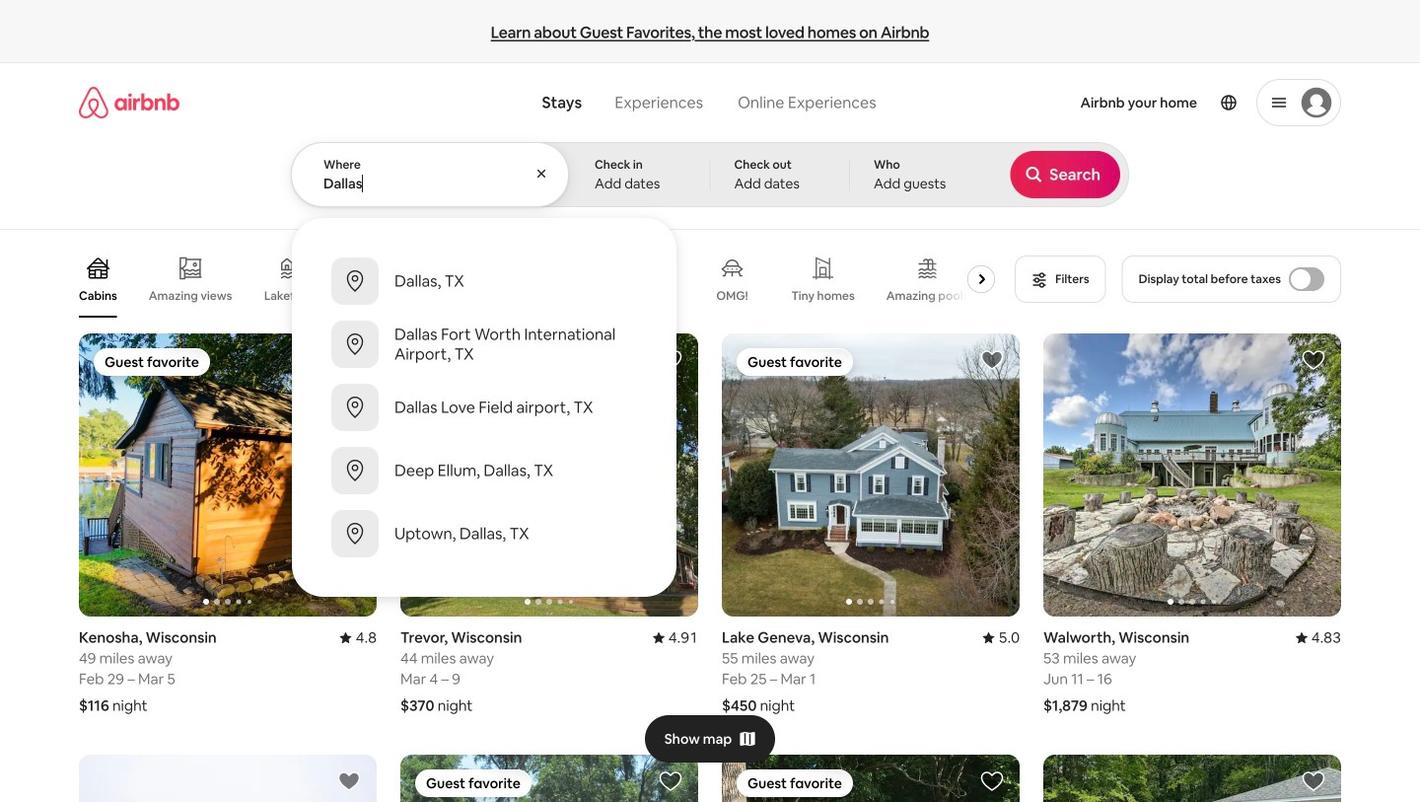 Task type: vqa. For each thing, say whether or not it's contained in the screenshot.
Experience Host button
no



Task type: locate. For each thing, give the bounding box(es) containing it.
3 option from the top
[[292, 376, 677, 439]]

2 option from the top
[[292, 313, 677, 376]]

None search field
[[291, 63, 1130, 597]]

add to wishlist: sawyer, michigan image
[[981, 770, 1004, 793]]

add to wishlist: walworth, wisconsin image
[[1302, 348, 1326, 372]]

option
[[292, 250, 677, 313], [292, 313, 677, 376], [292, 376, 677, 439], [292, 439, 677, 502], [292, 502, 677, 565]]

profile element
[[908, 63, 1342, 142]]

add to wishlist: kenosha, wisconsin image
[[337, 348, 361, 372]]

group
[[79, 241, 1004, 318], [79, 334, 377, 617], [401, 334, 699, 617], [722, 334, 1020, 617], [1044, 334, 1342, 617], [79, 755, 377, 802], [401, 755, 699, 802], [722, 755, 1020, 802], [1044, 755, 1342, 802]]

tab panel
[[291, 142, 1130, 597]]

add to wishlist: mokena, illinois image
[[337, 770, 361, 793]]

search suggestions list box
[[292, 234, 677, 581]]

add to wishlist: trevor, wisconsin image
[[659, 348, 683, 372]]

4.91 out of 5 average rating image
[[653, 628, 699, 647]]



Task type: describe. For each thing, give the bounding box(es) containing it.
5.0 out of 5 average rating image
[[983, 628, 1020, 647]]

1 option from the top
[[292, 250, 677, 313]]

add to wishlist: union pier, michigan image
[[1302, 770, 1326, 793]]

4.8 out of 5 average rating image
[[340, 628, 377, 647]]

5 option from the top
[[292, 502, 677, 565]]

what can we help you find? tab list
[[526, 81, 721, 124]]

add to wishlist: lake geneva, wisconsin image
[[981, 348, 1004, 372]]

4.83 out of 5 average rating image
[[1296, 628, 1342, 647]]

4 option from the top
[[292, 439, 677, 502]]

Search destinations search field
[[324, 175, 539, 192]]

add to wishlist: porter, indiana image
[[659, 770, 683, 793]]



